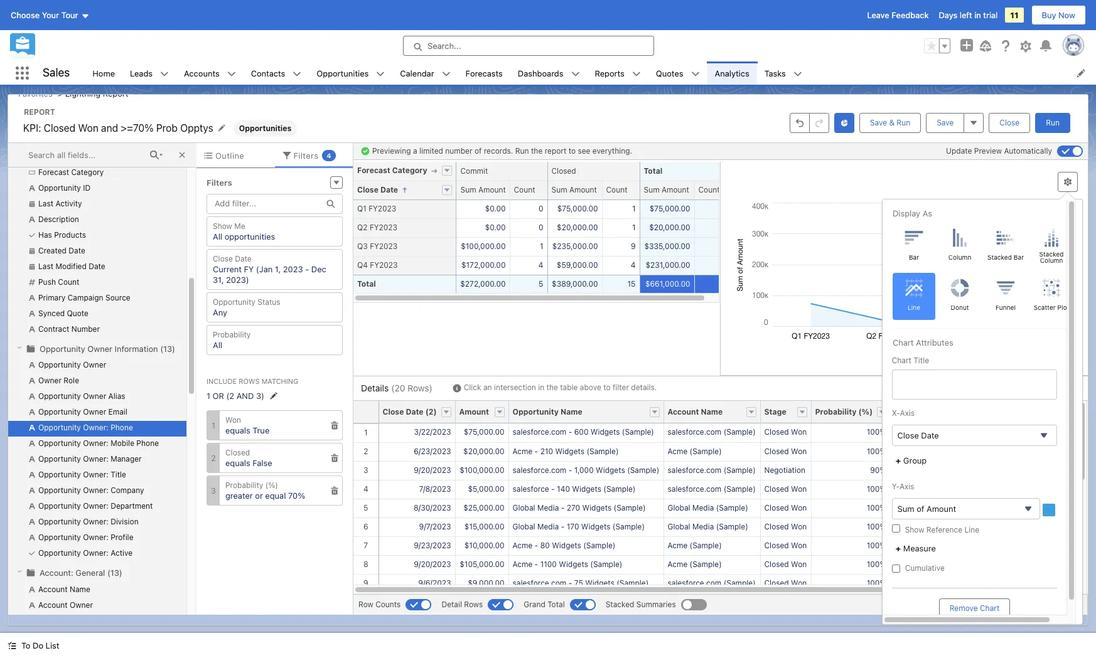 Task type: locate. For each thing, give the bounding box(es) containing it.
text default image inside the reports list item
[[632, 70, 641, 78]]

text default image
[[160, 70, 169, 78], [227, 70, 236, 78], [442, 70, 451, 78], [632, 70, 641, 78], [691, 70, 700, 78], [794, 70, 803, 78]]

tour
[[61, 10, 78, 20]]

text default image inside opportunities list item
[[376, 70, 385, 78]]

text default image left reports
[[571, 70, 580, 78]]

2 text default image from the left
[[227, 70, 236, 78]]

buy now button
[[1032, 5, 1087, 25]]

text default image inside the quotes list item
[[691, 70, 700, 78]]

text default image inside the dashboards 'list item'
[[571, 70, 580, 78]]

5 text default image from the left
[[691, 70, 700, 78]]

text default image right leads
[[160, 70, 169, 78]]

to do list button
[[0, 634, 67, 659]]

text default image right tasks
[[794, 70, 803, 78]]

text default image
[[293, 70, 302, 78], [376, 70, 385, 78], [571, 70, 580, 78], [8, 642, 16, 651]]

text default image inside calendar list item
[[442, 70, 451, 78]]

text default image left to
[[8, 642, 16, 651]]

text default image right "quotes"
[[691, 70, 700, 78]]

text default image inside accounts list item
[[227, 70, 236, 78]]

calendar
[[400, 68, 434, 78]]

text default image right accounts
[[227, 70, 236, 78]]

3 text default image from the left
[[442, 70, 451, 78]]

text default image for accounts
[[227, 70, 236, 78]]

group
[[925, 38, 951, 53]]

opportunities link
[[309, 62, 376, 85]]

days
[[939, 10, 958, 20]]

search... button
[[403, 36, 655, 56]]

left
[[960, 10, 973, 20]]

calendar link
[[393, 62, 442, 85]]

text default image right reports
[[632, 70, 641, 78]]

search...
[[428, 41, 461, 51]]

list
[[85, 62, 1097, 85]]

dashboards link
[[511, 62, 571, 85]]

text default image inside leads list item
[[160, 70, 169, 78]]

list
[[46, 641, 59, 651]]

text default image left calendar
[[376, 70, 385, 78]]

tasks link
[[757, 62, 794, 85]]

text default image inside contacts list item
[[293, 70, 302, 78]]

choose your tour
[[11, 10, 78, 20]]

text default image right contacts
[[293, 70, 302, 78]]

1 text default image from the left
[[160, 70, 169, 78]]

text default image down search...
[[442, 70, 451, 78]]

dashboards list item
[[511, 62, 588, 85]]

home link
[[85, 62, 123, 85]]

in
[[975, 10, 982, 20]]

4 text default image from the left
[[632, 70, 641, 78]]

6 text default image from the left
[[794, 70, 803, 78]]

quotes list item
[[649, 62, 708, 85]]

text default image inside tasks list item
[[794, 70, 803, 78]]

11
[[1011, 10, 1019, 20]]

text default image for reports
[[632, 70, 641, 78]]

text default image for quotes
[[691, 70, 700, 78]]



Task type: vqa. For each thing, say whether or not it's contained in the screenshot.
3rd text default icon from the left
yes



Task type: describe. For each thing, give the bounding box(es) containing it.
days left in trial
[[939, 10, 998, 20]]

text default image for calendar
[[442, 70, 451, 78]]

text default image inside to do list button
[[8, 642, 16, 651]]

contacts link
[[244, 62, 293, 85]]

list containing home
[[85, 62, 1097, 85]]

accounts
[[184, 68, 220, 78]]

your
[[42, 10, 59, 20]]

reports
[[595, 68, 625, 78]]

text default image for contacts
[[293, 70, 302, 78]]

feedback
[[892, 10, 929, 20]]

do
[[33, 641, 43, 651]]

to
[[21, 641, 30, 651]]

reports list item
[[588, 62, 649, 85]]

contacts list item
[[244, 62, 309, 85]]

contacts
[[251, 68, 285, 78]]

forecasts
[[466, 68, 503, 78]]

buy
[[1043, 10, 1057, 20]]

opportunities list item
[[309, 62, 393, 85]]

leave feedback link
[[868, 10, 929, 20]]

forecasts link
[[458, 62, 511, 85]]

calendar list item
[[393, 62, 458, 85]]

choose your tour button
[[10, 5, 90, 25]]

dashboards
[[518, 68, 564, 78]]

leave
[[868, 10, 890, 20]]

leads
[[130, 68, 153, 78]]

analytics
[[715, 68, 750, 78]]

now
[[1059, 10, 1076, 20]]

trial
[[984, 10, 998, 20]]

text default image for opportunities
[[376, 70, 385, 78]]

home
[[93, 68, 115, 78]]

sales
[[43, 66, 70, 79]]

accounts list item
[[177, 62, 244, 85]]

accounts link
[[177, 62, 227, 85]]

tasks list item
[[757, 62, 810, 85]]

analytics link
[[708, 62, 757, 85]]

reports link
[[588, 62, 632, 85]]

text default image for leads
[[160, 70, 169, 78]]

quotes link
[[649, 62, 691, 85]]

buy now
[[1043, 10, 1076, 20]]

text default image for dashboards
[[571, 70, 580, 78]]

choose
[[11, 10, 40, 20]]

text default image for tasks
[[794, 70, 803, 78]]

leads link
[[123, 62, 160, 85]]

tasks
[[765, 68, 786, 78]]

quotes
[[656, 68, 684, 78]]

leave feedback
[[868, 10, 929, 20]]

opportunities
[[317, 68, 369, 78]]

to do list
[[21, 641, 59, 651]]

leads list item
[[123, 62, 177, 85]]



